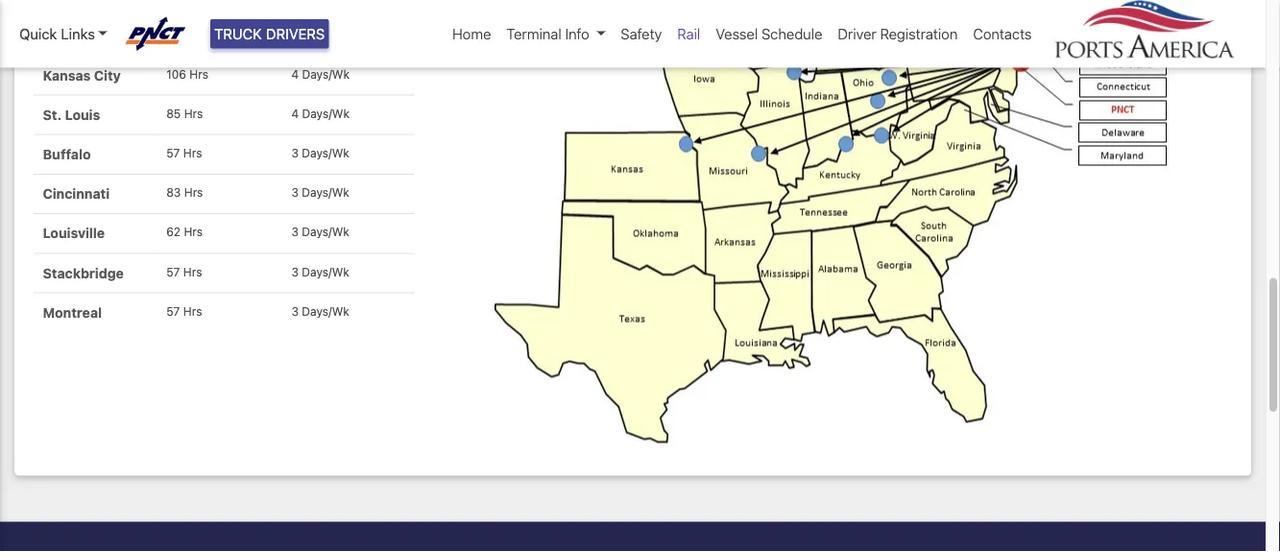 Task type: describe. For each thing, give the bounding box(es) containing it.
62
[[166, 225, 181, 239]]

57 hrs for buffalo
[[166, 146, 202, 160]]

terminal
[[507, 25, 562, 42]]

info
[[565, 25, 589, 42]]

3 for cincinnati
[[291, 186, 299, 199]]

quick links link
[[19, 23, 107, 45]]

hrs for cincinnati
[[184, 186, 203, 199]]

buffalo
[[43, 146, 91, 162]]

kansas city
[[43, 67, 121, 83]]

louisville
[[43, 225, 105, 241]]

days/wk for louisville
[[302, 225, 349, 239]]

4 for louis
[[291, 107, 299, 120]]

4 days/wk for louis
[[291, 107, 350, 120]]

57 hrs for stackbridge
[[166, 265, 202, 278]]

3 days/wk for buffalo
[[291, 146, 349, 160]]

louis
[[65, 107, 100, 123]]

3 for stackbridge
[[291, 265, 299, 278]]

days/wk for cincinnati
[[302, 186, 349, 199]]

terminal info
[[507, 25, 589, 42]]

montreal
[[43, 305, 102, 320]]

days/wk for st. louis
[[302, 107, 350, 120]]

days/wk for cleveland
[[302, 28, 350, 41]]

hrs for stackbridge
[[183, 265, 202, 278]]

driver registration link
[[830, 15, 966, 52]]

days/wk for buffalo
[[302, 146, 349, 160]]

57 for stackbridge
[[166, 265, 180, 278]]

57 hrs for montreal
[[166, 305, 202, 318]]

st. louis
[[43, 107, 100, 123]]

days/wk for stackbridge
[[302, 265, 349, 278]]

driver
[[838, 25, 877, 42]]

drivers
[[266, 25, 325, 42]]

3 days/wk for cincinnati
[[291, 186, 349, 199]]

hrs for montreal
[[183, 305, 202, 318]]

4 days/wk for city
[[291, 67, 350, 81]]

3 days/wk for louisville
[[291, 225, 349, 239]]

schedule
[[762, 25, 823, 42]]

contacts link
[[966, 15, 1040, 52]]

vessel schedule link
[[708, 15, 830, 52]]

days/wk for montreal
[[302, 305, 349, 318]]

57 for montreal
[[166, 305, 180, 318]]

hrs for st. louis
[[184, 107, 203, 120]]

83 hrs
[[166, 186, 203, 199]]

62 hrs
[[166, 225, 203, 239]]

1 4 from the top
[[291, 28, 299, 41]]

days/wk for kansas city
[[302, 67, 350, 81]]



Task type: locate. For each thing, give the bounding box(es) containing it.
safety link
[[613, 15, 670, 52]]

3 3 from the top
[[291, 225, 299, 239]]

41 hrs
[[166, 28, 201, 41]]

2 57 hrs from the top
[[166, 265, 202, 278]]

57 for buffalo
[[166, 146, 180, 160]]

6 days/wk from the top
[[302, 225, 349, 239]]

2 vertical spatial 57
[[166, 305, 180, 318]]

contacts
[[973, 25, 1032, 42]]

2 57 from the top
[[166, 265, 180, 278]]

1 vertical spatial 57 hrs
[[166, 265, 202, 278]]

1 days/wk from the top
[[302, 28, 350, 41]]

2 vertical spatial 4 days/wk
[[291, 107, 350, 120]]

0 vertical spatial 57
[[166, 146, 180, 160]]

rail link
[[670, 15, 708, 52]]

3 3 days/wk from the top
[[291, 225, 349, 239]]

2 days/wk from the top
[[302, 67, 350, 81]]

safety
[[621, 25, 662, 42]]

3 days/wk
[[291, 146, 349, 160], [291, 186, 349, 199], [291, 225, 349, 239], [291, 265, 349, 278], [291, 305, 349, 318]]

quick links
[[19, 25, 95, 42]]

57 hrs
[[166, 146, 202, 160], [166, 265, 202, 278], [166, 305, 202, 318]]

41
[[166, 28, 179, 41]]

city
[[94, 67, 121, 83]]

106
[[166, 67, 186, 81]]

2 3 from the top
[[291, 186, 299, 199]]

57
[[166, 146, 180, 160], [166, 265, 180, 278], [166, 305, 180, 318]]

1 57 hrs from the top
[[166, 146, 202, 160]]

hrs
[[182, 28, 201, 41], [190, 67, 208, 81], [184, 107, 203, 120], [183, 146, 202, 160], [184, 186, 203, 199], [184, 225, 203, 239], [183, 265, 202, 278], [183, 305, 202, 318]]

3 57 from the top
[[166, 305, 180, 318]]

3 4 days/wk from the top
[[291, 107, 350, 120]]

cincinnati
[[43, 186, 110, 202]]

85 hrs
[[166, 107, 203, 120]]

83
[[166, 186, 181, 199]]

3 days/wk for montreal
[[291, 305, 349, 318]]

3 days/wk from the top
[[302, 107, 350, 120]]

2 3 days/wk from the top
[[291, 186, 349, 199]]

hrs for cleveland
[[182, 28, 201, 41]]

2 4 days/wk from the top
[[291, 67, 350, 81]]

2 vertical spatial 4
[[291, 107, 299, 120]]

5 3 days/wk from the top
[[291, 305, 349, 318]]

links
[[61, 25, 95, 42]]

3 4 from the top
[[291, 107, 299, 120]]

4 3 days/wk from the top
[[291, 265, 349, 278]]

0 vertical spatial 4
[[291, 28, 299, 41]]

1 vertical spatial 4 days/wk
[[291, 67, 350, 81]]

0 vertical spatial 4 days/wk
[[291, 28, 350, 41]]

7 days/wk from the top
[[302, 265, 349, 278]]

3 57 hrs from the top
[[166, 305, 202, 318]]

106 hrs
[[166, 67, 208, 81]]

1 57 from the top
[[166, 146, 180, 160]]

4 for city
[[291, 67, 299, 81]]

1 vertical spatial 4
[[291, 67, 299, 81]]

3 for montreal
[[291, 305, 299, 318]]

stackbridge
[[43, 265, 124, 281]]

1 3 days/wk from the top
[[291, 146, 349, 160]]

cleveland
[[43, 28, 108, 43]]

3 for buffalo
[[291, 146, 299, 160]]

1 vertical spatial 57
[[166, 265, 180, 278]]

1 3 from the top
[[291, 146, 299, 160]]

2 4 from the top
[[291, 67, 299, 81]]

quick
[[19, 25, 57, 42]]

2 vertical spatial 57 hrs
[[166, 305, 202, 318]]

4
[[291, 28, 299, 41], [291, 67, 299, 81], [291, 107, 299, 120]]

4 3 from the top
[[291, 265, 299, 278]]

hrs for buffalo
[[183, 146, 202, 160]]

home
[[452, 25, 491, 42]]

rail image
[[479, 0, 1196, 457]]

3 for louisville
[[291, 225, 299, 239]]

vessel schedule
[[716, 25, 823, 42]]

4 days/wk
[[291, 28, 350, 41], [291, 67, 350, 81], [291, 107, 350, 120]]

driver registration
[[838, 25, 958, 42]]

truck
[[214, 25, 262, 42]]

85
[[166, 107, 181, 120]]

8 days/wk from the top
[[302, 305, 349, 318]]

1 4 days/wk from the top
[[291, 28, 350, 41]]

hrs for kansas city
[[190, 67, 208, 81]]

4 days/wk from the top
[[302, 146, 349, 160]]

kansas
[[43, 67, 91, 83]]

truck drivers link
[[210, 19, 329, 48]]

5 3 from the top
[[291, 305, 299, 318]]

days/wk
[[302, 28, 350, 41], [302, 67, 350, 81], [302, 107, 350, 120], [302, 146, 349, 160], [302, 186, 349, 199], [302, 225, 349, 239], [302, 265, 349, 278], [302, 305, 349, 318]]

5 days/wk from the top
[[302, 186, 349, 199]]

truck drivers
[[214, 25, 325, 42]]

terminal info link
[[499, 15, 613, 52]]

3
[[291, 146, 299, 160], [291, 186, 299, 199], [291, 225, 299, 239], [291, 265, 299, 278], [291, 305, 299, 318]]

vessel
[[716, 25, 758, 42]]

hrs for louisville
[[184, 225, 203, 239]]

rail
[[677, 25, 700, 42]]

registration
[[880, 25, 958, 42]]

home link
[[445, 15, 499, 52]]

0 vertical spatial 57 hrs
[[166, 146, 202, 160]]

3 days/wk for stackbridge
[[291, 265, 349, 278]]

st.
[[43, 107, 62, 123]]



Task type: vqa. For each thing, say whether or not it's contained in the screenshot.
"3214560987)"
no



